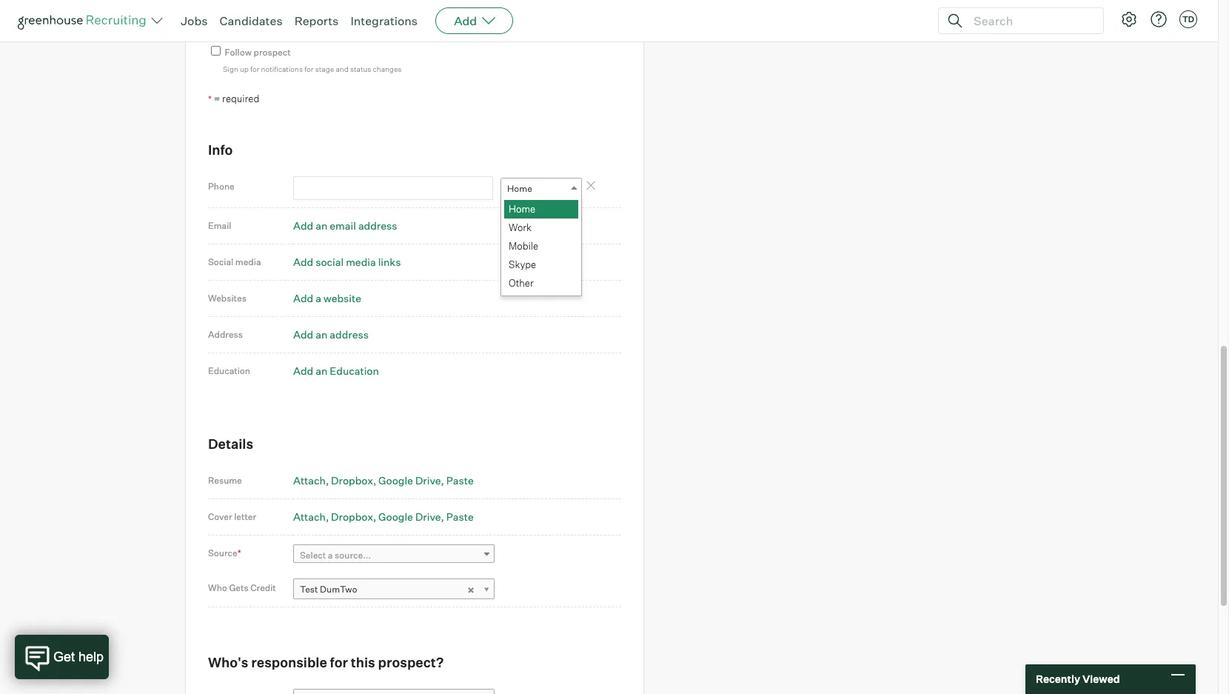 Task type: vqa. For each thing, say whether or not it's contained in the screenshot.


Task type: locate. For each thing, give the bounding box(es) containing it.
1 vertical spatial attach
[[293, 510, 326, 523]]

recently
[[1036, 673, 1081, 685]]

for left this
[[330, 654, 348, 670]]

test
[[300, 584, 318, 595]]

1 attach from the top
[[293, 474, 326, 487]]

home
[[507, 183, 533, 194], [509, 203, 536, 215]]

viewed
[[1083, 673, 1121, 685]]

3 an from the top
[[316, 365, 328, 377]]

credit
[[251, 582, 276, 593]]

candidates link
[[220, 13, 283, 28]]

1 vertical spatial home
[[509, 203, 536, 215]]

1 vertical spatial dropbox link
[[331, 510, 377, 523]]

1 vertical spatial paste link
[[446, 510, 474, 523]]

google drive link
[[379, 474, 444, 487], [379, 510, 444, 523]]

who's
[[208, 654, 249, 670]]

jobs link
[[181, 13, 208, 28]]

1 attach dropbox google drive paste from the top
[[293, 474, 474, 487]]

home for home
[[507, 183, 533, 194]]

integrations
[[351, 13, 418, 28]]

for for responsible
[[330, 654, 348, 670]]

source...
[[335, 550, 371, 561]]

attach dropbox google drive paste for cover letter
[[293, 510, 474, 523]]

add a website link
[[293, 292, 361, 305]]

0 vertical spatial dropbox
[[331, 474, 373, 487]]

Search text field
[[970, 10, 1090, 31]]

reports
[[295, 13, 339, 28]]

an
[[316, 219, 328, 232], [316, 328, 328, 341], [316, 365, 328, 377]]

2 an from the top
[[316, 328, 328, 341]]

0 vertical spatial attach link
[[293, 474, 329, 487]]

1 an from the top
[[316, 219, 328, 232]]

websites
[[208, 293, 247, 304]]

an down add an address
[[316, 365, 328, 377]]

media
[[346, 256, 376, 268], [235, 256, 261, 268]]

attach dropbox google drive paste for resume
[[293, 474, 474, 487]]

select a source... link
[[293, 544, 495, 566]]

google
[[379, 474, 413, 487], [379, 510, 413, 523]]

1 dropbox link from the top
[[331, 474, 377, 487]]

links
[[378, 256, 401, 268]]

for
[[250, 65, 260, 74], [305, 65, 314, 74], [330, 654, 348, 670]]

0 vertical spatial dropbox link
[[331, 474, 377, 487]]

2 drive from the top
[[416, 510, 441, 523]]

0 vertical spatial home
[[507, 183, 533, 194]]

2 attach link from the top
[[293, 510, 329, 523]]

attach dropbox google drive paste
[[293, 474, 474, 487], [293, 510, 474, 523]]

address
[[208, 329, 243, 340]]

candidates
[[220, 13, 283, 28]]

address right email
[[358, 219, 397, 232]]

0 vertical spatial paste link
[[446, 474, 474, 487]]

2 paste link from the top
[[446, 510, 474, 523]]

None text field
[[209, 4, 462, 27], [293, 176, 493, 200], [209, 4, 462, 27], [293, 176, 493, 200]]

test dumtwo
[[300, 584, 357, 595]]

attach link
[[293, 474, 329, 487], [293, 510, 329, 523]]

1 dropbox from the top
[[331, 474, 373, 487]]

0 horizontal spatial a
[[316, 292, 321, 305]]

paste link for resume
[[446, 474, 474, 487]]

other
[[509, 277, 534, 289]]

0 vertical spatial paste
[[446, 474, 474, 487]]

* = required
[[208, 92, 260, 104]]

1 paste link from the top
[[446, 474, 474, 487]]

education
[[330, 365, 379, 377], [208, 365, 250, 377]]

2 dropbox link from the top
[[331, 510, 377, 523]]

2 paste from the top
[[446, 510, 474, 523]]

add for add
[[454, 13, 477, 28]]

select
[[300, 550, 326, 561]]

follow
[[225, 47, 252, 58]]

a
[[316, 292, 321, 305], [328, 550, 333, 561]]

1 google drive link from the top
[[379, 474, 444, 487]]

paste link for cover letter
[[446, 510, 474, 523]]

0 vertical spatial *
[[208, 93, 212, 104]]

0 vertical spatial address
[[358, 219, 397, 232]]

jobs
[[181, 13, 208, 28]]

1 paste from the top
[[446, 474, 474, 487]]

for left stage
[[305, 65, 314, 74]]

add an email address link
[[293, 219, 397, 232]]

0 vertical spatial drive
[[416, 474, 441, 487]]

sign up for notifications for stage and status changes
[[223, 65, 402, 74]]

1 vertical spatial google drive link
[[379, 510, 444, 523]]

2 dropbox from the top
[[331, 510, 373, 523]]

add for add an email address
[[293, 219, 313, 232]]

a left website
[[316, 292, 321, 305]]

attach for cover letter
[[293, 510, 326, 523]]

add
[[454, 13, 477, 28], [293, 219, 313, 232], [293, 256, 313, 268], [293, 292, 313, 305], [293, 328, 313, 341], [293, 365, 313, 377]]

1 vertical spatial attach dropbox google drive paste
[[293, 510, 474, 523]]

social media
[[208, 256, 261, 268]]

1 vertical spatial dropbox
[[331, 510, 373, 523]]

2 google from the top
[[379, 510, 413, 523]]

0 vertical spatial google
[[379, 474, 413, 487]]

2 vertical spatial an
[[316, 365, 328, 377]]

attach
[[293, 474, 326, 487], [293, 510, 326, 523]]

0 vertical spatial an
[[316, 219, 328, 232]]

address
[[358, 219, 397, 232], [330, 328, 369, 341]]

1 horizontal spatial media
[[346, 256, 376, 268]]

Follow prospect checkbox
[[211, 46, 221, 55]]

changes
[[373, 65, 402, 74]]

add an education
[[293, 365, 379, 377]]

home for home work mobile skype other
[[509, 203, 536, 215]]

2 google drive link from the top
[[379, 510, 444, 523]]

1 google from the top
[[379, 474, 413, 487]]

home inside home work mobile skype other
[[509, 203, 536, 215]]

dropbox for resume
[[331, 474, 373, 487]]

* left =
[[208, 93, 212, 104]]

a right select on the bottom
[[328, 550, 333, 561]]

media right social
[[235, 256, 261, 268]]

add for add social media links
[[293, 256, 313, 268]]

responsible
[[251, 654, 327, 670]]

1 vertical spatial a
[[328, 550, 333, 561]]

* up gets at the left bottom of page
[[238, 547, 241, 558]]

dropbox link
[[331, 474, 377, 487], [331, 510, 377, 523]]

address down website
[[330, 328, 369, 341]]

1 vertical spatial *
[[238, 547, 241, 558]]

an for email
[[316, 219, 328, 232]]

0 horizontal spatial for
[[250, 65, 260, 74]]

1 vertical spatial address
[[330, 328, 369, 341]]

0 vertical spatial attach dropbox google drive paste
[[293, 474, 474, 487]]

google drive link for cover letter
[[379, 510, 444, 523]]

education down add an address
[[330, 365, 379, 377]]

2 attach from the top
[[293, 510, 326, 523]]

2 horizontal spatial for
[[330, 654, 348, 670]]

0 vertical spatial a
[[316, 292, 321, 305]]

paste link
[[446, 474, 474, 487], [446, 510, 474, 523]]

media left links
[[346, 256, 376, 268]]

drive
[[416, 474, 441, 487], [416, 510, 441, 523]]

for for up
[[250, 65, 260, 74]]

who's responsible for this prospect?
[[208, 654, 444, 670]]

1 drive from the top
[[416, 474, 441, 487]]

dropbox
[[331, 474, 373, 487], [331, 510, 373, 523]]

required
[[222, 92, 260, 104]]

an down "add a website"
[[316, 328, 328, 341]]

1 vertical spatial attach link
[[293, 510, 329, 523]]

attach link for resume
[[293, 474, 329, 487]]

education down 'address'
[[208, 365, 250, 377]]

for right up
[[250, 65, 260, 74]]

0 horizontal spatial media
[[235, 256, 261, 268]]

1 vertical spatial an
[[316, 328, 328, 341]]

add an email address
[[293, 219, 397, 232]]

1 horizontal spatial a
[[328, 550, 333, 561]]

mobile
[[509, 240, 539, 252]]

an for education
[[316, 365, 328, 377]]

cover letter
[[208, 511, 256, 522]]

reports link
[[295, 13, 339, 28]]

add inside add popup button
[[454, 13, 477, 28]]

0 vertical spatial google drive link
[[379, 474, 444, 487]]

td
[[1183, 14, 1195, 24]]

recently viewed
[[1036, 673, 1121, 685]]

add button
[[436, 7, 514, 34]]

1 vertical spatial drive
[[416, 510, 441, 523]]

td button
[[1180, 10, 1198, 28]]

paste
[[446, 474, 474, 487], [446, 510, 474, 523]]

add an education link
[[293, 365, 379, 377]]

1 vertical spatial paste
[[446, 510, 474, 523]]

an left email
[[316, 219, 328, 232]]

1 vertical spatial google
[[379, 510, 413, 523]]

*
[[208, 93, 212, 104], [238, 547, 241, 558]]

who gets credit
[[208, 582, 276, 593]]

a for select
[[328, 550, 333, 561]]

home inside home link
[[507, 183, 533, 194]]

dropbox link for resume
[[331, 474, 377, 487]]

dumtwo
[[320, 584, 357, 595]]

email
[[330, 219, 356, 232]]

2 attach dropbox google drive paste from the top
[[293, 510, 474, 523]]

0 vertical spatial attach
[[293, 474, 326, 487]]

1 attach link from the top
[[293, 474, 329, 487]]

paste for cover letter
[[446, 510, 474, 523]]

0 horizontal spatial *
[[208, 93, 212, 104]]



Task type: describe. For each thing, give the bounding box(es) containing it.
greenhouse recruiting image
[[18, 12, 151, 30]]

dropbox link for cover letter
[[331, 510, 377, 523]]

add a website
[[293, 292, 361, 305]]

stage
[[315, 65, 334, 74]]

1 horizontal spatial for
[[305, 65, 314, 74]]

cover
[[208, 511, 232, 522]]

1 horizontal spatial education
[[330, 365, 379, 377]]

this
[[351, 654, 375, 670]]

source *
[[208, 547, 241, 558]]

details
[[208, 436, 253, 452]]

attach for resume
[[293, 474, 326, 487]]

configure image
[[1121, 10, 1139, 28]]

select a source...
[[300, 550, 371, 561]]

work
[[509, 222, 532, 233]]

up
[[240, 65, 249, 74]]

home link
[[501, 178, 582, 199]]

home work mobile skype other
[[509, 203, 539, 289]]

google for cover letter
[[379, 510, 413, 523]]

an for address
[[316, 328, 328, 341]]

social
[[316, 256, 344, 268]]

resume
[[208, 475, 242, 486]]

prospect?
[[378, 654, 444, 670]]

gets
[[229, 582, 249, 593]]

letter
[[234, 511, 256, 522]]

add for add an address
[[293, 328, 313, 341]]

test dumtwo link
[[293, 578, 495, 600]]

add for add an education
[[293, 365, 313, 377]]

google drive link for resume
[[379, 474, 444, 487]]

website
[[324, 292, 361, 305]]

status
[[350, 65, 371, 74]]

prospect
[[254, 47, 291, 58]]

td button
[[1177, 7, 1201, 31]]

drive for cover letter
[[416, 510, 441, 523]]

add an address link
[[293, 328, 369, 341]]

sign
[[223, 65, 238, 74]]

paste for resume
[[446, 474, 474, 487]]

dropbox for cover letter
[[331, 510, 373, 523]]

info
[[208, 142, 233, 158]]

* inside * = required
[[208, 93, 212, 104]]

email
[[208, 220, 231, 231]]

notifications
[[261, 65, 303, 74]]

integrations link
[[351, 13, 418, 28]]

add social media links
[[293, 256, 401, 268]]

source
[[208, 547, 238, 558]]

skype
[[509, 259, 537, 270]]

attach link for cover letter
[[293, 510, 329, 523]]

=
[[214, 92, 220, 104]]

who
[[208, 582, 227, 593]]

add for add a website
[[293, 292, 313, 305]]

google for resume
[[379, 474, 413, 487]]

phone
[[208, 181, 235, 192]]

add an address
[[293, 328, 369, 341]]

0 horizontal spatial education
[[208, 365, 250, 377]]

add social media links link
[[293, 256, 401, 268]]

follow prospect
[[225, 47, 291, 58]]

and
[[336, 65, 349, 74]]

1 horizontal spatial *
[[238, 547, 241, 558]]

drive for resume
[[416, 474, 441, 487]]

a for add
[[316, 292, 321, 305]]

social
[[208, 256, 234, 268]]



